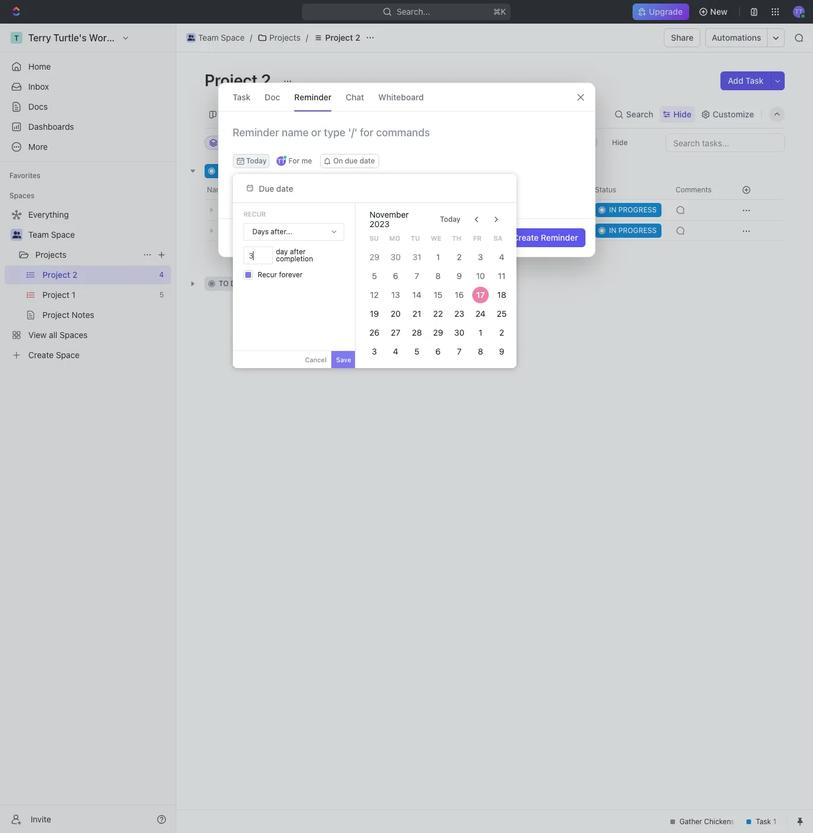 Task type: locate. For each thing, give the bounding box(es) containing it.
1 inside button
[[276, 226, 280, 235]]

0 horizontal spatial projects
[[35, 250, 67, 260]]

add task button down days
[[232, 244, 277, 258]]

1 vertical spatial 6
[[436, 346, 441, 356]]

add up customize at the right
[[728, 76, 744, 86]]

tree
[[5, 205, 171, 365]]

team
[[198, 32, 219, 42], [28, 229, 49, 240]]

add task button
[[721, 71, 771, 90], [303, 164, 353, 178], [232, 244, 277, 258]]

0 horizontal spatial 30
[[391, 252, 401, 262]]

upgrade
[[650, 6, 684, 17]]

0 vertical spatial 4
[[499, 252, 505, 262]]

calendar
[[301, 109, 336, 119]]

1 horizontal spatial 8
[[478, 346, 483, 356]]

search button
[[611, 106, 657, 122]]

1 vertical spatial reminder
[[541, 232, 578, 242]]

21
[[413, 309, 421, 319]]

0 horizontal spatial add
[[238, 246, 253, 256]]

24
[[476, 309, 486, 319]]

space inside tree
[[51, 229, 75, 240]]

1 horizontal spatial today
[[440, 215, 461, 224]]

1 vertical spatial team space
[[28, 229, 75, 240]]

add task up customize at the right
[[728, 76, 764, 86]]

task button
[[233, 83, 251, 111]]

task 2
[[238, 226, 263, 236]]

tree containing team space
[[5, 205, 171, 365]]

today inside button
[[440, 215, 461, 224]]

0 horizontal spatial 3
[[372, 346, 377, 356]]

1 horizontal spatial /
[[306, 32, 308, 42]]

30 down the mo at the left top
[[391, 252, 401, 262]]

0 vertical spatial team
[[198, 32, 219, 42]]

progress
[[228, 166, 267, 175]]

table
[[358, 109, 379, 119]]

1 vertical spatial project 2
[[205, 70, 275, 90]]

1 horizontal spatial 7
[[457, 346, 462, 356]]

1 vertical spatial space
[[51, 229, 75, 240]]

team space inside tree
[[28, 229, 75, 240]]

0 horizontal spatial 29
[[369, 252, 380, 262]]

hide button
[[608, 136, 633, 150]]

0 horizontal spatial team
[[28, 229, 49, 240]]

0 vertical spatial reminder
[[294, 92, 332, 102]]

november 2023
[[370, 209, 409, 229]]

projects link
[[255, 31, 304, 45], [35, 245, 138, 264]]

1 vertical spatial hide
[[612, 138, 628, 147]]

0 horizontal spatial add task button
[[232, 244, 277, 258]]

team space
[[198, 32, 245, 42], [28, 229, 75, 240]]

6 up "13"
[[393, 271, 398, 281]]

Due date text field
[[259, 183, 357, 193]]

8 down "24"
[[478, 346, 483, 356]]

2 horizontal spatial add task
[[728, 76, 764, 86]]

new
[[711, 6, 728, 17]]

0 vertical spatial 9
[[457, 271, 462, 281]]

task down task 1
[[238, 226, 256, 236]]

⌘k
[[494, 6, 507, 17]]

projects
[[270, 32, 301, 42], [35, 250, 67, 260]]

whiteboard
[[379, 92, 424, 102]]

1 vertical spatial team
[[28, 229, 49, 240]]

2 vertical spatial add task
[[238, 246, 273, 256]]

Reminder na﻿me or type '/' for commands text field
[[219, 126, 595, 154]]

1 horizontal spatial projects link
[[255, 31, 304, 45]]

day after completion
[[276, 247, 313, 263]]

recur forever
[[258, 270, 303, 279]]

1 horizontal spatial user group image
[[187, 35, 195, 41]]

5 up 12
[[372, 271, 377, 281]]

1 vertical spatial projects
[[35, 250, 67, 260]]

1 right days
[[276, 226, 280, 235]]

2 vertical spatial add
[[238, 246, 253, 256]]

1 vertical spatial today
[[440, 215, 461, 224]]

28
[[412, 327, 422, 337]]

25
[[497, 309, 507, 319]]

1 vertical spatial add task button
[[303, 164, 353, 178]]

8 up 15
[[436, 271, 441, 281]]

docs
[[28, 101, 48, 112]]

1 horizontal spatial team space link
[[183, 31, 248, 45]]

0 vertical spatial add task button
[[721, 71, 771, 90]]

0 vertical spatial 5
[[372, 271, 377, 281]]

today
[[246, 156, 267, 165], [440, 215, 461, 224]]

1 vertical spatial 9
[[499, 346, 505, 356]]

reminder
[[294, 92, 332, 102], [541, 232, 578, 242]]

0 horizontal spatial user group image
[[12, 231, 21, 238]]

9 up 16
[[457, 271, 462, 281]]

task
[[746, 76, 764, 86], [233, 92, 251, 102], [332, 166, 348, 175], [238, 205, 256, 215], [238, 226, 256, 236], [255, 246, 273, 256]]

user group image
[[187, 35, 195, 41], [12, 231, 21, 238]]

task 1 link
[[235, 201, 409, 219]]

reminder right the create
[[541, 232, 578, 242]]

task inside dialog
[[233, 92, 251, 102]]

0 horizontal spatial projects link
[[35, 245, 138, 264]]

recur up the task 2
[[244, 210, 266, 218]]

0 horizontal spatial 6
[[393, 271, 398, 281]]

th
[[452, 234, 462, 242]]

dialog
[[218, 83, 596, 257]]

day
[[276, 247, 288, 256]]

0 horizontal spatial 4
[[393, 346, 398, 356]]

automations button
[[706, 29, 768, 47]]

1 vertical spatial projects link
[[35, 245, 138, 264]]

today up progress
[[246, 156, 267, 165]]

0 vertical spatial hide
[[674, 109, 692, 119]]

2
[[355, 32, 360, 42], [261, 70, 271, 90], [280, 166, 284, 175], [258, 226, 263, 236], [457, 252, 462, 262], [255, 279, 259, 288], [499, 327, 504, 337]]

7 down 31
[[415, 271, 419, 281]]

1 horizontal spatial add
[[317, 166, 331, 175]]

3 up 10
[[478, 252, 483, 262]]

add for bottom the add task button
[[238, 246, 253, 256]]

create
[[513, 232, 539, 242]]

3
[[478, 252, 483, 262], [372, 346, 377, 356]]

add
[[728, 76, 744, 86], [317, 166, 331, 175], [238, 246, 253, 256]]

recur for recur forever
[[258, 270, 277, 279]]

13
[[391, 290, 400, 300]]

0 vertical spatial add task
[[728, 76, 764, 86]]

days after... button
[[244, 224, 344, 240]]

6
[[393, 271, 398, 281], [436, 346, 441, 356]]

0 horizontal spatial 5
[[372, 271, 377, 281]]

0 vertical spatial team space
[[198, 32, 245, 42]]

doc
[[265, 92, 280, 102]]

1 down "24"
[[479, 327, 483, 337]]

reminder inside button
[[541, 232, 578, 242]]

today up th
[[440, 215, 461, 224]]

0 horizontal spatial hide
[[612, 138, 628, 147]]

share
[[671, 32, 694, 42]]

reminder up the calendar link
[[294, 92, 332, 102]]

task up board
[[233, 92, 251, 102]]

0 vertical spatial space
[[221, 32, 245, 42]]

1 vertical spatial 30
[[454, 327, 465, 337]]

0 vertical spatial project 2
[[325, 32, 360, 42]]

16
[[455, 290, 464, 300]]

doc button
[[265, 83, 280, 111]]

1 up days
[[258, 205, 262, 215]]

1 vertical spatial 3
[[372, 346, 377, 356]]

search...
[[397, 6, 431, 17]]

hide down 'search' button
[[612, 138, 628, 147]]

29 down 22
[[433, 327, 443, 337]]

1 horizontal spatial add task
[[317, 166, 348, 175]]

task left day
[[255, 246, 273, 256]]

0 vertical spatial today
[[246, 156, 267, 165]]

space
[[221, 32, 245, 42], [51, 229, 75, 240]]

0 vertical spatial 6
[[393, 271, 398, 281]]

0 horizontal spatial space
[[51, 229, 75, 240]]

forever
[[279, 270, 303, 279]]

9
[[457, 271, 462, 281], [499, 346, 505, 356]]

20
[[391, 309, 401, 319]]

completion
[[276, 254, 313, 263]]

to do
[[219, 279, 241, 288]]

6 down 22
[[436, 346, 441, 356]]

sidebar navigation
[[0, 24, 176, 833]]

customize button
[[698, 106, 758, 122]]

in
[[219, 166, 226, 175]]

1 vertical spatial 29
[[433, 327, 443, 337]]

projects inside sidebar navigation
[[35, 250, 67, 260]]

0 vertical spatial add
[[728, 76, 744, 86]]

5 down 28
[[414, 346, 419, 356]]

0 horizontal spatial reminder
[[294, 92, 332, 102]]

1 vertical spatial recur
[[258, 270, 277, 279]]

7 down 23
[[457, 346, 462, 356]]

add task button up due date text box
[[303, 164, 353, 178]]

0 vertical spatial projects link
[[255, 31, 304, 45]]

add up due date text box
[[317, 166, 331, 175]]

0 vertical spatial 8
[[436, 271, 441, 281]]

hide inside hide button
[[612, 138, 628, 147]]

add task up due date text box
[[317, 166, 348, 175]]

0 horizontal spatial team space
[[28, 229, 75, 240]]

sa
[[494, 234, 503, 242]]

do
[[231, 279, 241, 288]]

add for the top the add task button
[[728, 76, 744, 86]]

add task button up customize at the right
[[721, 71, 771, 90]]

0 horizontal spatial /
[[250, 32, 252, 42]]

30
[[391, 252, 401, 262], [454, 327, 465, 337]]

1 vertical spatial 5
[[414, 346, 419, 356]]

1 horizontal spatial space
[[221, 32, 245, 42]]

in progress
[[219, 166, 267, 175]]

0 vertical spatial project
[[325, 32, 353, 42]]

0 vertical spatial user group image
[[187, 35, 195, 41]]

recur left forever
[[258, 270, 277, 279]]

chat button
[[346, 83, 364, 111]]

0 vertical spatial projects
[[270, 32, 301, 42]]

dashboards link
[[5, 117, 171, 136]]

1 vertical spatial team space link
[[28, 225, 169, 244]]

new button
[[694, 2, 735, 21]]

9 down 25
[[499, 346, 505, 356]]

5
[[372, 271, 377, 281], [414, 346, 419, 356]]

add task down days
[[238, 246, 273, 256]]

29
[[369, 252, 380, 262], [433, 327, 443, 337]]

recur
[[244, 210, 266, 218], [258, 270, 277, 279]]

1 horizontal spatial 4
[[499, 252, 505, 262]]

2 horizontal spatial add
[[728, 76, 744, 86]]

1 down the we
[[436, 252, 440, 262]]

1 horizontal spatial reminder
[[541, 232, 578, 242]]

27
[[391, 327, 400, 337]]

1 vertical spatial 8
[[478, 346, 483, 356]]

3 down the 26
[[372, 346, 377, 356]]

add task
[[728, 76, 764, 86], [317, 166, 348, 175], [238, 246, 273, 256]]

0 horizontal spatial today
[[246, 156, 267, 165]]

0 vertical spatial 3
[[478, 252, 483, 262]]

29 down su
[[369, 252, 380, 262]]

hide right search
[[674, 109, 692, 119]]

add down the task 2
[[238, 246, 253, 256]]

projects link inside tree
[[35, 245, 138, 264]]

task up customize at the right
[[746, 76, 764, 86]]

fr
[[473, 234, 482, 242]]

hide inside hide dropdown button
[[674, 109, 692, 119]]

4 up 11
[[499, 252, 505, 262]]

2 horizontal spatial add task button
[[721, 71, 771, 90]]

project
[[325, 32, 353, 42], [205, 70, 258, 90]]

1 horizontal spatial 5
[[414, 346, 419, 356]]

1 button
[[265, 225, 282, 237]]

1 horizontal spatial project
[[325, 32, 353, 42]]

None field
[[244, 247, 273, 264]]

0 vertical spatial 30
[[391, 252, 401, 262]]

4 down 27
[[393, 346, 398, 356]]

0 vertical spatial team space link
[[183, 31, 248, 45]]

1
[[258, 205, 262, 215], [276, 226, 280, 235], [436, 252, 440, 262], [479, 327, 483, 337]]

30 down 23
[[454, 327, 465, 337]]

1 horizontal spatial 9
[[499, 346, 505, 356]]

1 vertical spatial add
[[317, 166, 331, 175]]

0 horizontal spatial 7
[[415, 271, 419, 281]]



Task type: vqa. For each thing, say whether or not it's contained in the screenshot.
the topmost 3
yes



Task type: describe. For each thing, give the bounding box(es) containing it.
list link
[[263, 106, 279, 122]]

0 horizontal spatial 9
[[457, 271, 462, 281]]

today button
[[433, 210, 468, 229]]

1 horizontal spatial add task button
[[303, 164, 353, 178]]

table link
[[356, 106, 379, 122]]

12
[[370, 290, 379, 300]]

inbox link
[[5, 77, 171, 96]]

0 vertical spatial 7
[[415, 271, 419, 281]]

favorites
[[9, 171, 41, 180]]

we
[[431, 234, 441, 242]]

project 2 link
[[311, 31, 363, 45]]

1 horizontal spatial projects
[[270, 32, 301, 42]]

days after...
[[253, 227, 292, 236]]

0 horizontal spatial 8
[[436, 271, 441, 281]]

0 horizontal spatial add task
[[238, 246, 273, 256]]

19
[[370, 309, 379, 319]]

calendar link
[[299, 106, 336, 122]]

1 horizontal spatial team space
[[198, 32, 245, 42]]

23
[[454, 309, 464, 319]]

user group image inside team space 'link'
[[187, 35, 195, 41]]

2 / from the left
[[306, 32, 308, 42]]

board link
[[218, 106, 243, 122]]

18
[[497, 290, 506, 300]]

1 / from the left
[[250, 32, 252, 42]]

customize
[[713, 109, 755, 119]]

su
[[370, 234, 379, 242]]

reminder button
[[294, 83, 332, 111]]

home link
[[5, 57, 171, 76]]

november
[[370, 209, 409, 219]]

team inside tree
[[28, 229, 49, 240]]

1 vertical spatial 4
[[393, 346, 398, 356]]

dialog containing task
[[218, 83, 596, 257]]

gantt link
[[398, 106, 422, 122]]

home
[[28, 61, 51, 71]]

1 horizontal spatial 30
[[454, 327, 465, 337]]

1 vertical spatial add task
[[317, 166, 348, 175]]

create reminder
[[513, 232, 578, 242]]

share button
[[664, 28, 701, 47]]

31
[[413, 252, 421, 262]]

tree inside sidebar navigation
[[5, 205, 171, 365]]

save
[[336, 356, 351, 363]]

upgrade link
[[633, 4, 689, 20]]

11
[[498, 271, 506, 281]]

spaces
[[9, 191, 34, 200]]

whiteboard button
[[379, 83, 424, 111]]

2 vertical spatial add task button
[[232, 244, 277, 258]]

chat
[[346, 92, 364, 102]]

cancel
[[305, 356, 327, 363]]

today button
[[233, 154, 270, 168]]

task 1
[[238, 205, 262, 215]]

Search tasks... text field
[[667, 134, 785, 152]]

15
[[434, 290, 443, 300]]

0 horizontal spatial project 2
[[205, 70, 275, 90]]

2023
[[370, 219, 390, 229]]

1 vertical spatial project
[[205, 70, 258, 90]]

1 horizontal spatial team
[[198, 32, 219, 42]]

after
[[290, 247, 306, 256]]

after...
[[271, 227, 292, 236]]

task up due date text box
[[332, 166, 348, 175]]

10
[[476, 271, 485, 281]]

task up the task 2
[[238, 205, 256, 215]]

0 vertical spatial 29
[[369, 252, 380, 262]]

search
[[627, 109, 654, 119]]

board
[[220, 109, 243, 119]]

22
[[433, 309, 443, 319]]

1 horizontal spatial 6
[[436, 346, 441, 356]]

hide button
[[660, 106, 695, 122]]

1 horizontal spatial 3
[[478, 252, 483, 262]]

recur for recur
[[244, 210, 266, 218]]

dashboards
[[28, 122, 74, 132]]

14
[[412, 290, 421, 300]]

0 horizontal spatial team space link
[[28, 225, 169, 244]]

1 horizontal spatial 29
[[433, 327, 443, 337]]

days
[[253, 227, 269, 236]]

17
[[476, 290, 485, 300]]

today inside dropdown button
[[246, 156, 267, 165]]

26
[[369, 327, 380, 337]]

favorites button
[[5, 169, 45, 183]]

to
[[219, 279, 229, 288]]

1 horizontal spatial project 2
[[325, 32, 360, 42]]

mo
[[389, 234, 400, 242]]

user group image inside tree
[[12, 231, 21, 238]]

tu
[[411, 234, 420, 242]]

gantt
[[401, 109, 422, 119]]

automations
[[712, 32, 762, 42]]

create reminder button
[[506, 228, 586, 247]]

inbox
[[28, 81, 49, 91]]

1 vertical spatial 7
[[457, 346, 462, 356]]

docs link
[[5, 97, 171, 116]]

invite
[[31, 814, 51, 824]]



